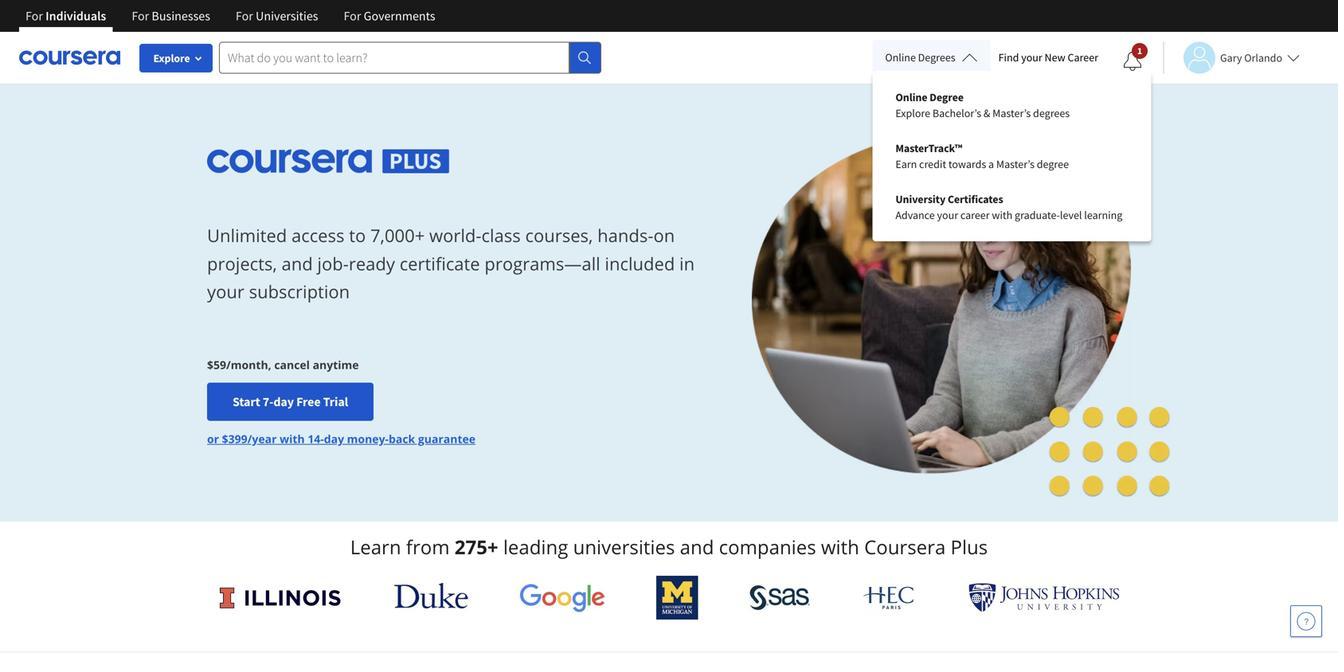 Task type: describe. For each thing, give the bounding box(es) containing it.
1 vertical spatial and
[[680, 534, 714, 560]]

14-
[[308, 431, 324, 446]]

free
[[297, 394, 321, 410]]

degrees
[[919, 50, 956, 65]]

world-
[[430, 224, 482, 248]]

google image
[[520, 583, 606, 613]]

degree
[[1037, 157, 1069, 171]]

online degrees menu
[[883, 80, 1141, 233]]

universities
[[256, 8, 318, 24]]

start 7-day free trial
[[233, 394, 348, 410]]

to
[[349, 224, 366, 248]]

learn from 275+ leading universities and companies with coursera plus
[[350, 534, 988, 560]]

$399
[[222, 431, 248, 446]]

your inside university certificates advance your career with graduate-level learning
[[938, 208, 959, 222]]

banner navigation
[[13, 0, 448, 32]]

for for businesses
[[132, 8, 149, 24]]

gary orlando button
[[1163, 42, 1301, 74]]

degree
[[930, 90, 964, 104]]

7-
[[263, 394, 274, 410]]

master's for degree
[[997, 157, 1035, 171]]

new
[[1045, 50, 1066, 65]]

&
[[984, 106, 991, 120]]

for businesses
[[132, 8, 210, 24]]

coursera
[[865, 534, 946, 560]]

gary
[[1221, 51, 1243, 65]]

guarantee
[[418, 431, 476, 446]]

companies
[[719, 534, 817, 560]]

for universities
[[236, 8, 318, 24]]

anytime
[[313, 357, 359, 372]]

1
[[1138, 45, 1143, 57]]

learning
[[1085, 208, 1123, 222]]

for governments
[[344, 8, 436, 24]]

earn
[[896, 157, 917, 171]]

explore inside online degree explore bachelor's & master's degrees
[[896, 106, 931, 120]]

coursera image
[[19, 45, 120, 70]]

help center image
[[1297, 612, 1316, 631]]

for for governments
[[344, 8, 361, 24]]

courses,
[[526, 224, 593, 248]]

for for universities
[[236, 8, 253, 24]]

certificate
[[400, 252, 480, 276]]

governments
[[364, 8, 436, 24]]

sas image
[[750, 585, 811, 611]]

for individuals
[[26, 8, 106, 24]]

find
[[999, 50, 1020, 65]]

online degree explore bachelor's & master's degrees
[[896, 90, 1070, 120]]

university certificates advance your career with graduate-level learning
[[896, 192, 1123, 222]]

start
[[233, 394, 260, 410]]

start 7-day free trial button
[[207, 383, 374, 421]]

show notifications image
[[1124, 52, 1143, 71]]

find your new career
[[999, 50, 1099, 65]]

graduate-
[[1015, 208, 1061, 222]]

a
[[989, 157, 995, 171]]

class
[[482, 224, 521, 248]]

day inside button
[[274, 394, 294, 410]]

unlimited
[[207, 224, 287, 248]]

online for online degree explore bachelor's & master's degrees
[[896, 90, 928, 104]]

7,000+
[[371, 224, 425, 248]]

/month,
[[226, 357, 272, 372]]

your inside the find your new career link
[[1022, 50, 1043, 65]]

What do you want to learn? text field
[[219, 42, 570, 74]]

and inside unlimited access to 7,000+ world-class courses, hands-on projects, and job-ready certificate programs—all included in your subscription
[[282, 252, 313, 276]]



Task type: vqa. For each thing, say whether or not it's contained in the screenshot.
Master
no



Task type: locate. For each thing, give the bounding box(es) containing it.
1 vertical spatial online
[[896, 90, 928, 104]]

0 vertical spatial explore
[[153, 51, 190, 65]]

individuals
[[46, 8, 106, 24]]

0 vertical spatial and
[[282, 252, 313, 276]]

certificates
[[948, 192, 1004, 206]]

university
[[896, 192, 946, 206]]

credit
[[920, 157, 947, 171]]

online left degrees
[[886, 50, 916, 65]]

your
[[1022, 50, 1043, 65], [938, 208, 959, 222], [207, 280, 245, 304]]

subscription
[[249, 280, 350, 304]]

explore
[[153, 51, 190, 65], [896, 106, 931, 120]]

online degrees
[[886, 50, 956, 65]]

1 horizontal spatial and
[[680, 534, 714, 560]]

and
[[282, 252, 313, 276], [680, 534, 714, 560]]

275+
[[455, 534, 499, 560]]

with inside university certificates advance your career with graduate-level learning
[[992, 208, 1013, 222]]

leading
[[503, 534, 568, 560]]

1 horizontal spatial day
[[324, 431, 344, 446]]

or
[[207, 431, 219, 446]]

advance
[[896, 208, 935, 222]]

1 horizontal spatial explore
[[896, 106, 931, 120]]

online inside dropdown button
[[886, 50, 916, 65]]

unlimited access to 7,000+ world-class courses, hands-on projects, and job-ready certificate programs—all included in your subscription
[[207, 224, 695, 304]]

university of michigan image
[[657, 576, 699, 620]]

for for individuals
[[26, 8, 43, 24]]

1 horizontal spatial your
[[938, 208, 959, 222]]

cancel
[[274, 357, 310, 372]]

3 for from the left
[[236, 8, 253, 24]]

programs—all
[[485, 252, 601, 276]]

1 vertical spatial your
[[938, 208, 959, 222]]

master's right a
[[997, 157, 1035, 171]]

master's for degrees
[[993, 106, 1031, 120]]

your down projects,
[[207, 280, 245, 304]]

online degrees button
[[873, 40, 991, 75]]

4 for from the left
[[344, 8, 361, 24]]

0 vertical spatial day
[[274, 394, 294, 410]]

your inside unlimited access to 7,000+ world-class courses, hands-on projects, and job-ready certificate programs—all included in your subscription
[[207, 280, 245, 304]]

job-
[[318, 252, 349, 276]]

0 vertical spatial online
[[886, 50, 916, 65]]

online
[[886, 50, 916, 65], [896, 90, 928, 104]]

1 button
[[1111, 42, 1155, 80]]

hands-
[[598, 224, 654, 248]]

with right career at top right
[[992, 208, 1013, 222]]

$59
[[207, 357, 226, 372]]

level
[[1061, 208, 1083, 222]]

projects,
[[207, 252, 277, 276]]

learn
[[350, 534, 401, 560]]

online for online degrees
[[886, 50, 916, 65]]

2 vertical spatial your
[[207, 280, 245, 304]]

master's inside online degree explore bachelor's & master's degrees
[[993, 106, 1031, 120]]

1 vertical spatial with
[[280, 431, 305, 446]]

mastertrack™ earn credit towards a master's degree
[[896, 141, 1069, 171]]

0 vertical spatial master's
[[993, 106, 1031, 120]]

online left degree
[[896, 90, 928, 104]]

towards
[[949, 157, 987, 171]]

$59 /month, cancel anytime
[[207, 357, 359, 372]]

master's right &
[[993, 106, 1031, 120]]

0 horizontal spatial and
[[282, 252, 313, 276]]

on
[[654, 224, 675, 248]]

for left governments
[[344, 8, 361, 24]]

2 vertical spatial with
[[822, 534, 860, 560]]

for
[[26, 8, 43, 24], [132, 8, 149, 24], [236, 8, 253, 24], [344, 8, 361, 24]]

hec paris image
[[862, 582, 918, 614]]

master's
[[993, 106, 1031, 120], [997, 157, 1035, 171]]

online inside online degree explore bachelor's & master's degrees
[[896, 90, 928, 104]]

/year
[[248, 431, 277, 446]]

money-
[[347, 431, 389, 446]]

for left universities
[[236, 8, 253, 24]]

0 vertical spatial with
[[992, 208, 1013, 222]]

orlando
[[1245, 51, 1283, 65]]

day left "money-"
[[324, 431, 344, 446]]

mastertrack™
[[896, 141, 963, 155]]

with left coursera
[[822, 534, 860, 560]]

explore inside popup button
[[153, 51, 190, 65]]

access
[[292, 224, 345, 248]]

day
[[274, 394, 294, 410], [324, 431, 344, 446]]

universities
[[573, 534, 675, 560]]

included
[[605, 252, 675, 276]]

your right the "find"
[[1022, 50, 1043, 65]]

and up university of michigan image
[[680, 534, 714, 560]]

plus
[[951, 534, 988, 560]]

2 for from the left
[[132, 8, 149, 24]]

1 vertical spatial day
[[324, 431, 344, 446]]

gary orlando
[[1221, 51, 1283, 65]]

university of illinois at urbana-champaign image
[[218, 585, 343, 611]]

businesses
[[152, 8, 210, 24]]

0 vertical spatial your
[[1022, 50, 1043, 65]]

0 horizontal spatial day
[[274, 394, 294, 410]]

None search field
[[219, 42, 602, 74]]

career
[[1068, 50, 1099, 65]]

for left 'businesses'
[[132, 8, 149, 24]]

explore down for businesses
[[153, 51, 190, 65]]

duke university image
[[394, 583, 468, 609]]

0 horizontal spatial with
[[280, 431, 305, 446]]

or $399 /year with 14-day money-back guarantee
[[207, 431, 476, 446]]

for left individuals
[[26, 8, 43, 24]]

day left free at the bottom left of the page
[[274, 394, 294, 410]]

master's inside mastertrack™ earn credit towards a master's degree
[[997, 157, 1035, 171]]

1 for from the left
[[26, 8, 43, 24]]

ready
[[349, 252, 395, 276]]

in
[[680, 252, 695, 276]]

explore down degree
[[896, 106, 931, 120]]

1 vertical spatial explore
[[896, 106, 931, 120]]

explore button
[[139, 44, 213, 73]]

2 horizontal spatial with
[[992, 208, 1013, 222]]

and up subscription
[[282, 252, 313, 276]]

bachelor's
[[933, 106, 982, 120]]

0 horizontal spatial explore
[[153, 51, 190, 65]]

trial
[[323, 394, 348, 410]]

with left 14-
[[280, 431, 305, 446]]

degrees
[[1034, 106, 1070, 120]]

find your new career link
[[991, 48, 1107, 68]]

your left career at top right
[[938, 208, 959, 222]]

1 vertical spatial master's
[[997, 157, 1035, 171]]

from
[[406, 534, 450, 560]]

career
[[961, 208, 990, 222]]

back
[[389, 431, 415, 446]]

2 horizontal spatial your
[[1022, 50, 1043, 65]]

with
[[992, 208, 1013, 222], [280, 431, 305, 446], [822, 534, 860, 560]]

coursera plus image
[[207, 150, 450, 174]]

1 horizontal spatial with
[[822, 534, 860, 560]]

0 horizontal spatial your
[[207, 280, 245, 304]]

johns hopkins university image
[[969, 583, 1120, 613]]



